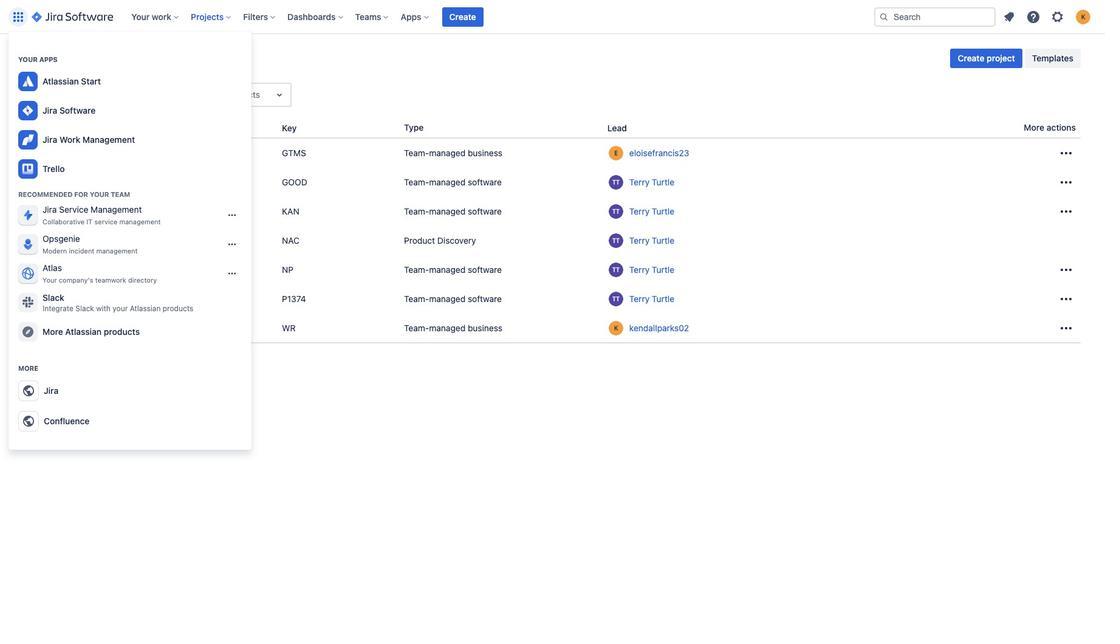 Task type: locate. For each thing, give the bounding box(es) containing it.
3 team- from the top
[[404, 206, 429, 216]]

atlas your company's teamwork directory
[[43, 263, 157, 284]]

more down star website redesign image
[[18, 364, 38, 372]]

jira software image
[[32, 9, 113, 24], [32, 9, 113, 24]]

slack
[[43, 292, 64, 303], [76, 304, 94, 313]]

create left project
[[958, 53, 985, 63]]

3 more image from the top
[[1060, 321, 1074, 335]]

dashboards button
[[284, 7, 348, 26]]

2 team-managed business from the top
[[404, 322, 503, 333]]

projects button
[[187, 7, 236, 26]]

terry turtle link for nac
[[630, 235, 675, 247]]

2 team-managed software from the top
[[404, 206, 502, 216]]

create project button
[[951, 49, 1023, 68]]

terry turtle button
[[608, 174, 965, 191], [608, 232, 965, 249], [608, 261, 965, 278]]

2 terry turtle link from the top
[[630, 205, 675, 218]]

0 vertical spatial terry turtle button
[[608, 174, 965, 191]]

2 horizontal spatial more
[[1024, 122, 1045, 133]]

management for service
[[91, 204, 142, 215]]

0 vertical spatial project
[[124, 205, 151, 216]]

primary element
[[7, 0, 865, 34]]

0 vertical spatial terry turtle button
[[608, 203, 965, 220]]

2 vertical spatial atlassian
[[65, 326, 102, 337]]

2 terry turtle button from the top
[[608, 232, 965, 249]]

managed for np
[[429, 264, 466, 275]]

4 turtle from the top
[[652, 264, 675, 275]]

5 terry from the top
[[630, 294, 650, 304]]

your down atlas
[[43, 276, 57, 284]]

1 vertical spatial business
[[468, 322, 503, 333]]

1 horizontal spatial create
[[958, 53, 985, 63]]

atlassian down with
[[65, 326, 102, 337]]

jira for software
[[43, 105, 57, 115]]

management
[[119, 218, 161, 226], [96, 247, 138, 255]]

choose
[[176, 89, 206, 100]]

managed for p1374
[[429, 294, 466, 304]]

2 vertical spatial more image
[[1060, 321, 1074, 335]]

create
[[450, 11, 476, 22], [958, 53, 985, 63]]

terry turtle button
[[608, 203, 965, 220], [608, 291, 965, 308]]

atlassian image
[[21, 74, 35, 89]]

2 terry turtle button from the top
[[608, 291, 965, 308]]

terry for good
[[630, 177, 650, 187]]

team- for wr
[[404, 322, 429, 333]]

your profile and settings image
[[1077, 9, 1091, 24]]

software for kan
[[468, 206, 502, 216]]

create right apps dropdown button
[[450, 11, 476, 22]]

terry
[[630, 177, 650, 187], [630, 206, 650, 216], [630, 235, 650, 246], [630, 264, 650, 275], [630, 294, 650, 304]]

products for more atlassian products
[[104, 326, 140, 337]]

templates button
[[1025, 49, 1081, 68]]

1 software from the top
[[468, 177, 502, 187]]

4 terry from the top
[[630, 264, 650, 275]]

redesign
[[110, 322, 144, 332]]

0 horizontal spatial slack
[[43, 292, 64, 303]]

atlassian right your
[[130, 304, 161, 313]]

terry turtle
[[630, 177, 675, 187], [630, 206, 675, 216], [630, 235, 675, 246], [630, 264, 675, 275], [630, 294, 675, 304]]

team-
[[404, 148, 429, 158], [404, 177, 429, 187], [404, 206, 429, 216], [404, 264, 429, 275], [404, 294, 429, 304], [404, 322, 429, 333]]

your work button
[[128, 7, 184, 26]]

3 terry turtle button from the top
[[608, 261, 965, 278]]

1 terry turtle button from the top
[[608, 174, 965, 191]]

3 terry turtle from the top
[[630, 235, 675, 246]]

3 turtle from the top
[[652, 235, 675, 246]]

1 team-managed business from the top
[[404, 148, 503, 158]]

jira left software
[[43, 105, 57, 115]]

business for eloisefrancis23
[[468, 148, 503, 158]]

5 managed from the top
[[429, 294, 466, 304]]

terry turtle button up kendallparks02 dropdown button
[[608, 291, 965, 308]]

1 team- from the top
[[404, 148, 429, 158]]

4 team-managed software from the top
[[404, 294, 502, 304]]

3 managed from the top
[[429, 206, 466, 216]]

company's
[[59, 276, 93, 284]]

Search Projects text field
[[26, 86, 145, 103]]

jira work management
[[43, 134, 135, 145]]

1 terry turtle button from the top
[[608, 203, 965, 220]]

terry turtle link
[[630, 176, 675, 188], [630, 205, 675, 218], [630, 235, 675, 247], [630, 264, 675, 276], [630, 293, 675, 305]]

2 vertical spatial more image
[[1060, 263, 1074, 277]]

type
[[404, 122, 424, 133]]

prod
[[105, 234, 124, 245]]

6 team- from the top
[[404, 322, 429, 333]]

management down the prod
[[96, 247, 138, 255]]

team
[[111, 190, 130, 198]]

products inside more atlassian products link
[[104, 326, 140, 337]]

projects right work
[[191, 11, 224, 22]]

nova project
[[78, 264, 128, 274]]

nacho prod link
[[58, 233, 272, 248]]

terry turtle button for kan
[[608, 203, 965, 220]]

work
[[152, 11, 171, 22]]

2 vertical spatial more
[[18, 364, 38, 372]]

more image
[[1060, 146, 1074, 160], [1060, 175, 1074, 190], [1060, 263, 1074, 277]]

0 vertical spatial business
[[468, 148, 503, 158]]

eloisefrancis23 link
[[630, 147, 690, 159]]

terry turtle link for np
[[630, 264, 675, 276]]

2 vertical spatial terry turtle button
[[608, 261, 965, 278]]

1 horizontal spatial products
[[163, 304, 193, 313]]

software
[[468, 177, 502, 187], [468, 206, 502, 216], [468, 264, 502, 275], [468, 294, 502, 304]]

goodmorning
[[78, 176, 131, 186]]

jira
[[208, 89, 223, 100], [43, 105, 57, 115], [43, 134, 57, 145], [43, 204, 57, 215], [44, 385, 59, 396]]

banner
[[0, 0, 1106, 34]]

project up the teamwork at the left top of the page
[[100, 264, 128, 274]]

create for create
[[450, 11, 476, 22]]

1 terry turtle from the top
[[630, 177, 675, 187]]

0 vertical spatial projects
[[191, 11, 224, 22]]

team- for gtms
[[404, 148, 429, 158]]

terry turtle button down eloisefrancis23 dropdown button
[[608, 203, 965, 220]]

1 vertical spatial atlassian
[[130, 304, 161, 313]]

team-managed software
[[404, 177, 502, 187], [404, 206, 502, 216], [404, 264, 502, 275], [404, 294, 502, 304]]

eloisefrancis23
[[630, 148, 690, 158]]

turtle
[[652, 177, 675, 187], [652, 206, 675, 216], [652, 235, 675, 246], [652, 264, 675, 275], [652, 294, 675, 304]]

products down your
[[104, 326, 140, 337]]

1 vertical spatial team-managed business
[[404, 322, 503, 333]]

turtle for good
[[652, 177, 675, 187]]

website redesign link
[[58, 321, 272, 335]]

0 vertical spatial atlassian
[[43, 76, 79, 86]]

0 vertical spatial slack
[[43, 292, 64, 303]]

settings image
[[1051, 9, 1066, 24]]

jira inside jira service management collaborative it service management
[[43, 204, 57, 215]]

slack down project-
[[76, 304, 94, 313]]

0 vertical spatial more
[[1024, 122, 1045, 133]]

opsgenie options menu image
[[227, 240, 237, 249]]

terry turtle button for good
[[608, 174, 965, 191]]

team-managed business for gtms
[[404, 148, 503, 158]]

terry turtle link for good
[[630, 176, 675, 188]]

4 terry turtle from the top
[[630, 264, 675, 275]]

1 vertical spatial more image
[[1060, 175, 1074, 190]]

service
[[59, 204, 88, 215]]

products left open image
[[225, 89, 260, 100]]

nacho prod
[[78, 234, 124, 245]]

software for p1374
[[468, 294, 502, 304]]

1 terry turtle link from the top
[[630, 176, 675, 188]]

3 software from the top
[[468, 264, 502, 275]]

5 turtle from the top
[[652, 294, 675, 304]]

star website redesign image
[[32, 321, 46, 335]]

1 vertical spatial more
[[43, 326, 63, 337]]

0 horizontal spatial create
[[450, 11, 476, 22]]

3 terry from the top
[[630, 235, 650, 246]]

1 vertical spatial slack
[[76, 304, 94, 313]]

0 vertical spatial management
[[83, 134, 135, 145]]

5 terry turtle from the top
[[630, 294, 675, 304]]

collaborative
[[43, 218, 85, 226]]

create inside button
[[450, 11, 476, 22]]

1 vertical spatial management
[[96, 247, 138, 255]]

discovery
[[438, 235, 476, 246]]

4 team- from the top
[[404, 264, 429, 275]]

team-managed business for wr
[[404, 322, 503, 333]]

management down my kanban project
[[119, 218, 161, 226]]

slack up integrate
[[43, 292, 64, 303]]

6 managed from the top
[[429, 322, 466, 333]]

0 horizontal spatial projects
[[24, 50, 76, 67]]

more image for good
[[1060, 175, 1074, 190]]

atlassian down apps
[[43, 76, 79, 86]]

terry turtle for nac
[[630, 235, 675, 246]]

5 team- from the top
[[404, 294, 429, 304]]

kan
[[282, 206, 300, 216]]

trello
[[43, 164, 65, 174]]

3 terry turtle link from the top
[[630, 235, 675, 247]]

2 team- from the top
[[404, 177, 429, 187]]

open image
[[272, 88, 287, 102]]

1 vertical spatial create
[[958, 53, 985, 63]]

your
[[131, 11, 150, 22], [18, 55, 38, 63], [90, 190, 109, 198], [43, 276, 57, 284]]

terry for np
[[630, 264, 650, 275]]

0 horizontal spatial products
[[104, 326, 140, 337]]

more down integrate
[[43, 326, 63, 337]]

gtms
[[282, 148, 306, 158]]

terry turtle for p1374
[[630, 294, 675, 304]]

1 vertical spatial terry turtle button
[[608, 291, 965, 308]]

more left actions
[[1024, 122, 1045, 133]]

atlassian
[[43, 76, 79, 86], [130, 304, 161, 313], [65, 326, 102, 337]]

star nova project image
[[32, 263, 46, 277]]

Search field
[[875, 7, 996, 26]]

0 vertical spatial products
[[225, 89, 260, 100]]

lead button
[[603, 121, 642, 135]]

1 managed from the top
[[429, 148, 466, 158]]

recommended for your team
[[18, 190, 130, 198]]

website
[[78, 322, 108, 332]]

2 business from the top
[[468, 322, 503, 333]]

software for good
[[468, 177, 502, 187]]

1 business from the top
[[468, 148, 503, 158]]

2 turtle from the top
[[652, 206, 675, 216]]

2 horizontal spatial products
[[225, 89, 260, 100]]

2 terry from the top
[[630, 206, 650, 216]]

jira down the "recommended"
[[43, 204, 57, 215]]

1 turtle from the top
[[652, 177, 675, 187]]

1 horizontal spatial more
[[43, 326, 63, 337]]

terry turtle link for p1374
[[630, 293, 675, 305]]

my kanban project link
[[58, 204, 272, 219]]

group
[[951, 49, 1081, 68]]

templates
[[1033, 53, 1074, 63]]

5 terry turtle link from the top
[[630, 293, 675, 305]]

terry for nac
[[630, 235, 650, 246]]

business
[[468, 148, 503, 158], [468, 322, 503, 333]]

0 vertical spatial team-managed business
[[404, 148, 503, 158]]

actions
[[1047, 122, 1077, 133]]

1 vertical spatial more image
[[1060, 292, 1074, 306]]

1 more image from the top
[[1060, 204, 1074, 219]]

managed
[[429, 148, 466, 158], [429, 177, 466, 187], [429, 206, 466, 216], [429, 264, 466, 275], [429, 294, 466, 304], [429, 322, 466, 333]]

1 vertical spatial management
[[91, 204, 142, 215]]

management down team
[[91, 204, 142, 215]]

team-managed software for kan
[[404, 206, 502, 216]]

projects inside popup button
[[191, 11, 224, 22]]

your left work
[[131, 11, 150, 22]]

0 vertical spatial more image
[[1060, 204, 1074, 219]]

2 vertical spatial products
[[104, 326, 140, 337]]

more image
[[1060, 204, 1074, 219], [1060, 292, 1074, 306], [1060, 321, 1074, 335]]

projects up atlassian start
[[24, 50, 76, 67]]

products up website redesign link
[[163, 304, 193, 313]]

star nacho prod image
[[32, 233, 46, 248]]

1 team-managed software from the top
[[404, 177, 502, 187]]

1 terry from the top
[[630, 177, 650, 187]]

teams
[[355, 11, 381, 22]]

2 software from the top
[[468, 206, 502, 216]]

create inside button
[[958, 53, 985, 63]]

2 managed from the top
[[429, 177, 466, 187]]

more image for kan
[[1060, 204, 1074, 219]]

apps
[[39, 55, 58, 63]]

terry turtle button for p1374
[[608, 291, 965, 308]]

0 vertical spatial more image
[[1060, 146, 1074, 160]]

teams button
[[352, 7, 394, 26]]

0 vertical spatial management
[[119, 218, 161, 226]]

p1374
[[282, 294, 306, 304]]

project down team
[[124, 205, 151, 216]]

1 horizontal spatial projects
[[191, 11, 224, 22]]

terry for p1374
[[630, 294, 650, 304]]

teamwork
[[95, 276, 126, 284]]

4 managed from the top
[[429, 264, 466, 275]]

more for more atlassian products
[[43, 326, 63, 337]]

products for choose jira products
[[225, 89, 260, 100]]

management down jira software link
[[83, 134, 135, 145]]

1 vertical spatial products
[[163, 304, 193, 313]]

project
[[124, 205, 151, 216], [100, 264, 128, 274]]

turtle for nac
[[652, 235, 675, 246]]

0 vertical spatial create
[[450, 11, 476, 22]]

2 more image from the top
[[1060, 175, 1074, 190]]

your
[[113, 304, 128, 313]]

create for create project
[[958, 53, 985, 63]]

jira link
[[13, 376, 247, 406]]

3 team-managed software from the top
[[404, 264, 502, 275]]

3 more image from the top
[[1060, 263, 1074, 277]]

4 software from the top
[[468, 294, 502, 304]]

confluence
[[44, 416, 90, 426]]

2 terry turtle from the top
[[630, 206, 675, 216]]

management inside jira service management collaborative it service management
[[91, 204, 142, 215]]

2 more image from the top
[[1060, 292, 1074, 306]]

terry turtle button for nac
[[608, 232, 965, 249]]

team- for np
[[404, 264, 429, 275]]

terry for kan
[[630, 206, 650, 216]]

my
[[78, 205, 90, 216]]

1 vertical spatial terry turtle button
[[608, 232, 965, 249]]

banner containing your work
[[0, 0, 1106, 34]]

my kanban project
[[78, 205, 151, 216]]

4 terry turtle link from the top
[[630, 264, 675, 276]]

notifications image
[[1002, 9, 1017, 24]]

jira up star go to market sample image
[[43, 134, 57, 145]]



Task type: describe. For each thing, give the bounding box(es) containing it.
your apps
[[18, 55, 58, 63]]

1374
[[109, 293, 128, 303]]

jira right choose
[[208, 89, 223, 100]]

turtle for np
[[652, 264, 675, 275]]

eloisefrancis23 button
[[608, 145, 965, 162]]

product discovery
[[404, 235, 476, 246]]

star my kanban project image
[[32, 204, 46, 219]]

wr
[[282, 322, 296, 333]]

your inside your work dropdown button
[[131, 11, 150, 22]]

your left apps
[[18, 55, 38, 63]]

management for work
[[83, 134, 135, 145]]

appswitcher icon image
[[11, 9, 26, 24]]

team-managed software for p1374
[[404, 294, 502, 304]]

website redesign
[[78, 322, 144, 332]]

terry turtle for kan
[[630, 206, 675, 216]]

nova
[[78, 264, 98, 274]]

0 horizontal spatial more
[[18, 364, 38, 372]]

filters
[[243, 11, 268, 22]]

star go to market sample image
[[32, 146, 46, 160]]

key
[[282, 122, 297, 133]]

your down the goodmorning
[[90, 190, 109, 198]]

managed for gtms
[[429, 148, 466, 158]]

trello link
[[13, 154, 247, 184]]

create project
[[958, 53, 1016, 63]]

team- for good
[[404, 177, 429, 187]]

apps button
[[397, 7, 434, 26]]

star project-1374 image
[[32, 292, 46, 306]]

managed for good
[[429, 177, 466, 187]]

atlassian start link
[[13, 67, 247, 96]]

managed for kan
[[429, 206, 466, 216]]

directory
[[128, 276, 157, 284]]

goodmorning link
[[58, 175, 272, 190]]

filters button
[[240, 7, 280, 26]]

start
[[81, 76, 101, 86]]

jira work management link
[[13, 125, 247, 154]]

work
[[60, 134, 80, 145]]

nacho
[[78, 234, 103, 245]]

opsgenie modern incident management
[[43, 233, 138, 255]]

jira service management collaborative it service management
[[43, 204, 161, 226]]

create button
[[442, 7, 484, 26]]

incident
[[69, 247, 94, 255]]

atlassian inside the slack integrate slack with your atlassian products
[[130, 304, 161, 313]]

search image
[[880, 12, 889, 22]]

atlassian image
[[21, 74, 35, 89]]

more for more actions
[[1024, 122, 1045, 133]]

group containing create project
[[951, 49, 1081, 68]]

nac
[[282, 235, 300, 246]]

1 horizontal spatial slack
[[76, 304, 94, 313]]

key button
[[277, 121, 311, 135]]

project
[[987, 53, 1016, 63]]

1 more image from the top
[[1060, 146, 1074, 160]]

business for kendallparks02
[[468, 322, 503, 333]]

recommended
[[18, 190, 73, 198]]

it
[[86, 218, 93, 226]]

slack integrate slack with your atlassian products
[[43, 292, 193, 313]]

kendallparks02 link
[[630, 322, 689, 334]]

kendallparks02 button
[[608, 319, 965, 336]]

nova project link
[[58, 263, 272, 277]]

software
[[60, 105, 96, 115]]

turtle for p1374
[[652, 294, 675, 304]]

team- for kan
[[404, 206, 429, 216]]

jira for work
[[43, 134, 57, 145]]

choose jira products
[[176, 89, 260, 100]]

apps
[[401, 11, 422, 22]]

your inside atlas your company's teamwork directory
[[43, 276, 57, 284]]

star goodmorning image
[[32, 175, 46, 190]]

1 vertical spatial project
[[100, 264, 128, 274]]

atlas options menu image
[[227, 269, 237, 278]]

project-1374
[[78, 293, 128, 303]]

terry turtle button for np
[[608, 261, 965, 278]]

with
[[96, 304, 111, 313]]

jira for service
[[43, 204, 57, 215]]

jira up confluence
[[44, 385, 59, 396]]

more image for np
[[1060, 263, 1074, 277]]

project-1374 link
[[58, 292, 272, 306]]

1 vertical spatial projects
[[24, 50, 76, 67]]

previous image
[[27, 360, 41, 375]]

turtle for kan
[[652, 206, 675, 216]]

terry turtle for good
[[630, 177, 675, 187]]

software for np
[[468, 264, 502, 275]]

management inside jira service management collaborative it service management
[[119, 218, 161, 226]]

lead
[[608, 122, 627, 133]]

good
[[282, 177, 307, 187]]

opsgenie
[[43, 233, 80, 244]]

jira software
[[43, 105, 96, 115]]

atlas
[[43, 263, 62, 273]]

management inside opsgenie modern incident management
[[96, 247, 138, 255]]

jira service management options menu image
[[227, 210, 237, 220]]

your work
[[131, 11, 171, 22]]

team-managed software for good
[[404, 177, 502, 187]]

atlassian start
[[43, 76, 101, 86]]

dashboards
[[288, 11, 336, 22]]

project-
[[78, 293, 109, 303]]

confluence link
[[13, 406, 247, 437]]

more image for p1374
[[1060, 292, 1074, 306]]

integrate
[[43, 304, 74, 313]]

help image
[[1027, 9, 1041, 24]]

kendallparks02
[[630, 322, 689, 333]]

kanban
[[92, 205, 121, 216]]

np
[[282, 264, 294, 275]]

product
[[404, 235, 435, 246]]

managed for wr
[[429, 322, 466, 333]]

more atlassian products
[[43, 326, 140, 337]]

for
[[74, 190, 88, 198]]

terry turtle link for kan
[[630, 205, 675, 218]]

team- for p1374
[[404, 294, 429, 304]]

terry turtle for np
[[630, 264, 675, 275]]

modern
[[43, 247, 67, 255]]

jira software link
[[13, 96, 247, 125]]

team-managed software for np
[[404, 264, 502, 275]]

service
[[94, 218, 118, 226]]

products inside the slack integrate slack with your atlassian products
[[163, 304, 193, 313]]

more actions
[[1024, 122, 1077, 133]]



Task type: vqa. For each thing, say whether or not it's contained in the screenshot.
software associated with GOOD
yes



